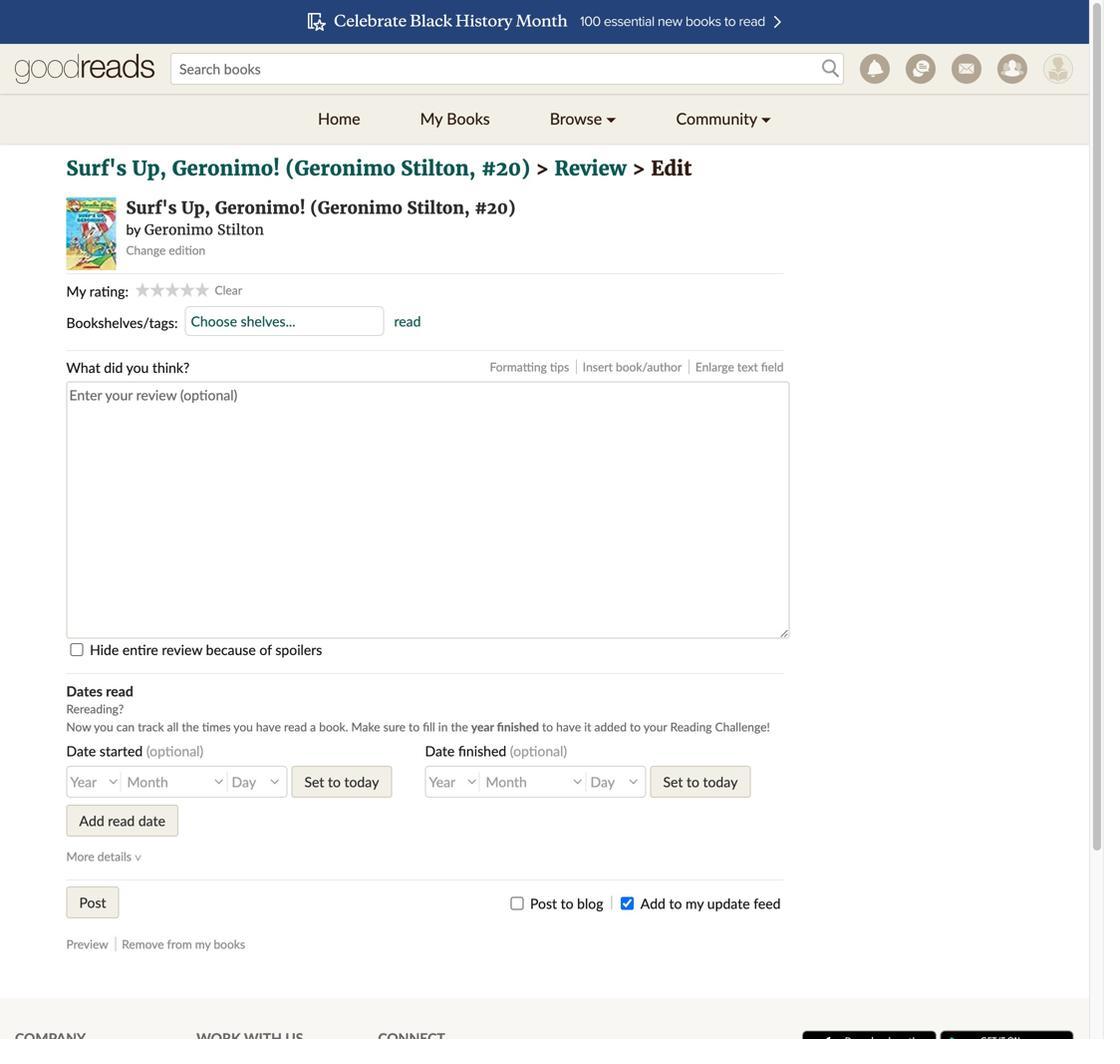 Task type: locate. For each thing, give the bounding box(es) containing it.
1 vertical spatial surf's
[[126, 197, 177, 218]]

2 have from the left
[[557, 720, 582, 734]]

my books link
[[391, 94, 520, 144]]

1 ▾ from the left
[[607, 109, 617, 128]]

to left the blog
[[561, 895, 574, 912]]

set to today link
[[292, 766, 392, 798], [651, 766, 751, 798]]

surf's up, geronimo! (geronimo stilton, #20) link
[[66, 156, 530, 181], [126, 197, 516, 218]]

my right from
[[195, 937, 211, 952]]

0 horizontal spatial have
[[256, 720, 281, 734]]

0 vertical spatial (geronimo
[[286, 156, 396, 181]]

1 vertical spatial geronimo!
[[215, 197, 306, 218]]

0 vertical spatial add
[[79, 812, 104, 829]]

1 vertical spatial finished
[[459, 743, 507, 760]]

up, up geronimo stilton link
[[182, 197, 210, 218]]

1 horizontal spatial up,
[[182, 197, 210, 218]]

surf's up surf's up, geronimo! (geronimo stilton, #20) image
[[66, 156, 127, 181]]

the
[[182, 720, 199, 734], [451, 720, 468, 734]]

edition
[[169, 243, 206, 257]]

1 (optional) from the left
[[146, 743, 204, 760]]

started
[[100, 743, 143, 760]]

insert book/author link
[[576, 359, 682, 374]]

stilton
[[217, 221, 264, 239]]

date
[[66, 743, 96, 760], [425, 743, 455, 760]]

0 horizontal spatial >
[[536, 156, 549, 181]]

because
[[206, 641, 256, 658]]

2 set to today link from the left
[[651, 766, 751, 798]]

stilton, for review
[[401, 156, 476, 181]]

post
[[530, 895, 557, 912]]

my for books
[[195, 937, 211, 952]]

track
[[138, 720, 164, 734]]

1 horizontal spatial today
[[704, 774, 738, 790]]

clear
[[215, 283, 242, 297]]

#20) inside surf's up, geronimo! (geronimo stilton, #20) by geronimo stilton change edition
[[475, 197, 516, 218]]

read link
[[394, 312, 421, 330]]

2 (optional) from the left
[[510, 743, 568, 760]]

book/author
[[616, 359, 682, 374]]

Add to my update feed checkbox
[[621, 897, 634, 910]]

0 horizontal spatial my
[[195, 937, 211, 952]]

0 horizontal spatial up,
[[132, 156, 167, 181]]

surf's inside surf's up, geronimo! (geronimo stilton, #20) by geronimo stilton change edition
[[126, 197, 177, 218]]

▾ right the browse
[[607, 109, 617, 128]]

my group discussions image
[[906, 54, 936, 84]]

surf's up, geronimo! (geronimo stilton, #20) link up surf's up, geronimo! (geronimo stilton, #20) by geronimo stilton change edition
[[66, 156, 530, 181]]

>
[[536, 156, 549, 181], [633, 156, 646, 181]]

can
[[116, 720, 135, 734]]

1 vertical spatial #20)
[[475, 197, 516, 218]]

shelves...
[[241, 312, 296, 329]]

date down in
[[425, 743, 455, 760]]

surf's up, geronimo! (geronimo stilton, #20) > review > edit
[[66, 156, 692, 181]]

2 ▾ from the left
[[762, 109, 772, 128]]

dates
[[66, 683, 103, 700]]

set down your
[[664, 774, 683, 790]]

2 horizontal spatial you
[[234, 720, 253, 734]]

(geronimo for geronimo
[[310, 197, 403, 218]]

1 > from the left
[[536, 156, 549, 181]]

1 vertical spatial up,
[[182, 197, 210, 218]]

date
[[138, 812, 166, 829]]

set for 1st set to today link from the right
[[664, 774, 683, 790]]

set
[[305, 774, 325, 790], [664, 774, 683, 790]]

notifications image
[[861, 54, 890, 84]]

home link
[[288, 94, 391, 144]]

preview
[[66, 937, 108, 952]]

insert
[[583, 359, 613, 374]]

spoilers
[[276, 641, 322, 658]]

1 the from the left
[[182, 720, 199, 734]]

0 vertical spatial finished
[[497, 720, 539, 734]]

set to today down reading
[[664, 774, 738, 790]]

0 vertical spatial my
[[686, 895, 704, 912]]

0 horizontal spatial set
[[305, 774, 325, 790]]

> left review
[[536, 156, 549, 181]]

▾ right community
[[762, 109, 772, 128]]

(geronimo down the home link
[[286, 156, 396, 181]]

by
[[126, 221, 141, 238]]

tips
[[550, 359, 570, 374]]

the right all
[[182, 720, 199, 734]]

menu
[[288, 94, 802, 144]]

surf's
[[66, 156, 127, 181], [126, 197, 177, 218]]

set for first set to today link from left
[[305, 774, 325, 790]]

1 today from the left
[[345, 774, 379, 790]]

browse
[[550, 109, 602, 128]]

None submit
[[66, 887, 119, 919]]

challenge!
[[716, 720, 771, 734]]

Post to blog checkbox
[[511, 897, 524, 910]]

have left a
[[256, 720, 281, 734]]

1 horizontal spatial add
[[641, 895, 666, 912]]

0 vertical spatial stilton,
[[401, 156, 476, 181]]

1 horizontal spatial set to today
[[664, 774, 738, 790]]

date down now
[[66, 743, 96, 760]]

download app for ios image
[[803, 1031, 937, 1039]]

you right "did" at the left top of the page
[[126, 359, 149, 376]]

read
[[394, 312, 421, 329], [106, 683, 133, 700], [284, 720, 307, 734], [108, 812, 135, 829]]

my books
[[420, 109, 490, 128]]

up, up by
[[132, 156, 167, 181]]

1 date from the left
[[66, 743, 96, 760]]

▾ for community ▾
[[762, 109, 772, 128]]

review link
[[555, 156, 627, 181]]

(geronimo
[[286, 156, 396, 181], [310, 197, 403, 218]]

set to today link down reading
[[651, 766, 751, 798]]

1 vertical spatial stilton,
[[407, 197, 470, 218]]

year
[[472, 720, 494, 734]]

stilton, down surf's up, geronimo! (geronimo stilton, #20) > review > edit
[[407, 197, 470, 218]]

2 set to today from the left
[[664, 774, 738, 790]]

1 horizontal spatial set
[[664, 774, 683, 790]]

0 horizontal spatial the
[[182, 720, 199, 734]]

1 horizontal spatial my
[[420, 109, 443, 128]]

0 horizontal spatial add
[[79, 812, 104, 829]]

finished down year
[[459, 743, 507, 760]]

#20) for surf's up, geronimo! (geronimo stilton, #20) by geronimo stilton change edition
[[475, 197, 516, 218]]

community ▾
[[677, 109, 772, 128]]

stilton,
[[401, 156, 476, 181], [407, 197, 470, 218]]

surf's for surf's up, geronimo! (geronimo stilton, #20) by geronimo stilton change edition
[[126, 197, 177, 218]]

stilton, down my books link
[[401, 156, 476, 181]]

to down book.
[[328, 774, 341, 790]]

0 vertical spatial surf's up, geronimo! (geronimo stilton, #20) link
[[66, 156, 530, 181]]

0 horizontal spatial date
[[66, 743, 96, 760]]

to left the fill
[[409, 720, 420, 734]]

of
[[260, 641, 272, 658]]

(optional)
[[146, 743, 204, 760], [510, 743, 568, 760]]

0 vertical spatial my
[[420, 109, 443, 128]]

0 horizontal spatial ▾
[[607, 109, 617, 128]]

up, inside surf's up, geronimo! (geronimo stilton, #20) by geronimo stilton change edition
[[182, 197, 210, 218]]

what did you think?
[[66, 359, 190, 376]]

my rating:
[[66, 282, 129, 299]]

you down rereading? on the left of page
[[94, 720, 113, 734]]

remove from my books link
[[115, 937, 245, 952]]

1 horizontal spatial have
[[557, 720, 582, 734]]

stilton, inside surf's up, geronimo! (geronimo stilton, #20) by geronimo stilton change edition
[[407, 197, 470, 218]]

1 set to today link from the left
[[292, 766, 392, 798]]

details
[[98, 849, 132, 864]]

enlarge text field
[[696, 359, 784, 374]]

add up more
[[79, 812, 104, 829]]

you
[[126, 359, 149, 376], [94, 720, 113, 734], [234, 720, 253, 734]]

(geronimo inside surf's up, geronimo! (geronimo stilton, #20) by geronimo stilton change edition
[[310, 197, 403, 218]]

set to today link down book.
[[292, 766, 392, 798]]

1 horizontal spatial >
[[633, 156, 646, 181]]

1 horizontal spatial set to today link
[[651, 766, 751, 798]]

surf's up, geronimo! (geronimo stilton, #20) link for geronimo stilton link
[[126, 197, 516, 218]]

up, for surf's up, geronimo! (geronimo stilton, #20) > review > edit
[[132, 156, 167, 181]]

0 vertical spatial #20)
[[482, 156, 530, 181]]

#20)
[[482, 156, 530, 181], [475, 197, 516, 218]]

2 set from the left
[[664, 774, 683, 790]]

post to blog |
[[530, 893, 614, 912]]

0 horizontal spatial (optional)
[[146, 743, 204, 760]]

my
[[686, 895, 704, 912], [195, 937, 211, 952]]

1 horizontal spatial the
[[451, 720, 468, 734]]

formatting tips link
[[490, 359, 570, 374]]

▾ for browse ▾
[[607, 109, 617, 128]]

a
[[310, 720, 316, 734]]

2 date from the left
[[425, 743, 455, 760]]

set to today down book.
[[305, 774, 379, 790]]

formatting
[[490, 359, 547, 374]]

friend requests image
[[998, 54, 1028, 84]]

my left the rating:
[[66, 282, 86, 299]]

0 horizontal spatial set to today link
[[292, 766, 392, 798]]

download app for android image
[[940, 1030, 1075, 1039]]

1 horizontal spatial date
[[425, 743, 455, 760]]

today down the make
[[345, 774, 379, 790]]

edit
[[651, 156, 692, 181]]

1 horizontal spatial my
[[686, 895, 704, 912]]

finished inside the dates read rereading? now you can track all the times you have read a book. make sure to fill in the year finished to have it added to your reading challenge!
[[497, 720, 539, 734]]

geronimo stilton link
[[144, 221, 264, 239]]

1 horizontal spatial ▾
[[762, 109, 772, 128]]

books
[[447, 109, 490, 128]]

0 vertical spatial geronimo!
[[172, 156, 280, 181]]

add
[[79, 812, 104, 829], [641, 895, 666, 912]]

set down a
[[305, 774, 325, 790]]

1 set from the left
[[305, 774, 325, 790]]

finished up date finished (optional)
[[497, 720, 539, 734]]

more details ∨
[[66, 849, 142, 864]]

insert book/author
[[583, 359, 682, 374]]

1 vertical spatial my
[[66, 282, 86, 299]]

my left books
[[420, 109, 443, 128]]

add for add read date
[[79, 812, 104, 829]]

today
[[345, 774, 379, 790], [704, 774, 738, 790]]

review
[[162, 641, 202, 658]]

have left it
[[557, 720, 582, 734]]

1 vertical spatial (geronimo
[[310, 197, 403, 218]]

0 vertical spatial surf's
[[66, 156, 127, 181]]

What did you think? text field
[[66, 382, 790, 639]]

▾
[[607, 109, 617, 128], [762, 109, 772, 128]]

1 vertical spatial surf's up, geronimo! (geronimo stilton, #20) link
[[126, 197, 516, 218]]

geronimo!
[[172, 156, 280, 181], [215, 197, 306, 218]]

> left edit
[[633, 156, 646, 181]]

1 vertical spatial my
[[195, 937, 211, 952]]

0 horizontal spatial today
[[345, 774, 379, 790]]

change
[[126, 243, 166, 257]]

1 horizontal spatial (optional)
[[510, 743, 568, 760]]

today down challenge!
[[704, 774, 738, 790]]

choose
[[191, 312, 237, 329]]

hide entire review because of spoilers
[[90, 641, 322, 658]]

(geronimo down surf's up, geronimo! (geronimo stilton, #20) > review > edit
[[310, 197, 403, 218]]

surf's up, geronimo! (geronimo stilton, #20) image
[[66, 197, 116, 270]]

you right the times
[[234, 720, 253, 734]]

0 horizontal spatial my
[[66, 282, 86, 299]]

choose shelves...
[[191, 312, 296, 329]]

0 vertical spatial up,
[[132, 156, 167, 181]]

the right in
[[451, 720, 468, 734]]

geronimo! inside surf's up, geronimo! (geronimo stilton, #20) by geronimo stilton change edition
[[215, 197, 306, 218]]

geronimo! for surf's up, geronimo! (geronimo stilton, #20) > review > edit
[[172, 156, 280, 181]]

to
[[409, 720, 420, 734], [542, 720, 554, 734], [630, 720, 641, 734], [328, 774, 341, 790], [687, 774, 700, 790], [561, 895, 574, 912], [670, 895, 682, 912]]

surf's up by
[[126, 197, 177, 218]]

1 vertical spatial add
[[641, 895, 666, 912]]

terry turtle image
[[1044, 54, 1074, 84]]

my left update at the bottom
[[686, 895, 704, 912]]

0 horizontal spatial set to today
[[305, 774, 379, 790]]

set to today
[[305, 774, 379, 790], [664, 774, 738, 790]]

surf's up, geronimo! (geronimo stilton, #20) link down surf's up, geronimo! (geronimo stilton, #20) > review > edit
[[126, 197, 516, 218]]

add right add to my update feed "checkbox"
[[641, 895, 666, 912]]

2 today from the left
[[704, 774, 738, 790]]

|
[[610, 893, 614, 910]]



Task type: describe. For each thing, give the bounding box(es) containing it.
#20) for surf's up, geronimo! (geronimo stilton, #20) > review > edit
[[482, 156, 530, 181]]

dates read rereading? now you can track all the times you have read a book. make sure to fill in the year finished to have it added to your reading challenge!
[[66, 683, 771, 734]]

to right add to my update feed "checkbox"
[[670, 895, 682, 912]]

1 set to today from the left
[[305, 774, 379, 790]]

text
[[738, 359, 759, 374]]

2 the from the left
[[451, 720, 468, 734]]

make
[[352, 720, 380, 734]]

home
[[318, 109, 361, 128]]

(optional) for date started
[[146, 743, 204, 760]]

update
[[708, 895, 750, 912]]

added
[[595, 720, 627, 734]]

geronimo! for surf's up, geronimo! (geronimo stilton, #20) by geronimo stilton change edition
[[215, 197, 306, 218]]

remove
[[122, 937, 164, 952]]

hide
[[90, 641, 119, 658]]

2 > from the left
[[633, 156, 646, 181]]

Hide entire review because of spoilers checkbox
[[70, 643, 83, 656]]

from
[[167, 937, 192, 952]]

surf's up, geronimo! (geronimo stilton, #20) by geronimo stilton change edition
[[126, 197, 516, 257]]

add for add to my update feed
[[641, 895, 666, 912]]

Search books text field
[[171, 53, 845, 85]]

stilton, for geronimo
[[407, 197, 470, 218]]

blog
[[578, 895, 604, 912]]

it
[[585, 720, 592, 734]]

surf's up, geronimo! (geronimo stilton, #20) link for review link
[[66, 156, 530, 181]]

bookshelves/tags:
[[66, 314, 178, 331]]

community
[[677, 109, 758, 128]]

did
[[104, 359, 123, 376]]

enlarge text field link
[[689, 359, 784, 374]]

change edition link
[[126, 243, 206, 257]]

community ▾ button
[[647, 94, 802, 144]]

more
[[66, 849, 94, 864]]

entire
[[122, 641, 158, 658]]

choose shelves... link
[[185, 306, 384, 336]]

(geronimo for review
[[286, 156, 396, 181]]

add read date
[[79, 812, 166, 829]]

fill
[[423, 720, 436, 734]]

your
[[644, 720, 668, 734]]

feed
[[754, 895, 781, 912]]

add to my update feed
[[641, 895, 781, 912]]

0 horizontal spatial you
[[94, 720, 113, 734]]

my for my rating:
[[66, 282, 86, 299]]

think?
[[152, 359, 190, 376]]

add read date link
[[66, 805, 178, 837]]

to down reading
[[687, 774, 700, 790]]

surf's for surf's up, geronimo! (geronimo stilton, #20) > review > edit
[[66, 156, 127, 181]]

geronimo
[[144, 221, 213, 239]]

field
[[762, 359, 784, 374]]

date for date started
[[66, 743, 96, 760]]

browse ▾ button
[[520, 94, 647, 144]]

enlarge
[[696, 359, 735, 374]]

to inside post to blog |
[[561, 895, 574, 912]]

1 horizontal spatial you
[[126, 359, 149, 376]]

Search for books to add to your shelves search field
[[171, 53, 845, 85]]

all
[[167, 720, 179, 734]]

more details ∨ link
[[66, 849, 142, 864]]

today for first set to today link from left
[[345, 774, 379, 790]]

reading
[[671, 720, 713, 734]]

times
[[202, 720, 231, 734]]

browse ▾
[[550, 109, 617, 128]]

rating:
[[90, 282, 129, 299]]

books
[[214, 937, 245, 952]]

book.
[[319, 720, 348, 734]]

menu containing home
[[288, 94, 802, 144]]

up, for surf's up, geronimo! (geronimo stilton, #20) by geronimo stilton change edition
[[182, 197, 210, 218]]

my for my books
[[420, 109, 443, 128]]

date for date finished
[[425, 743, 455, 760]]

date started (optional)
[[66, 743, 204, 760]]

inbox image
[[952, 54, 982, 84]]

in
[[439, 720, 448, 734]]

1 have from the left
[[256, 720, 281, 734]]

preview link
[[66, 937, 108, 952]]

what
[[66, 359, 100, 376]]

remove from my books
[[122, 937, 245, 952]]

review
[[555, 156, 627, 181]]

formatting tips
[[490, 359, 570, 374]]

(optional) for date finished
[[510, 743, 568, 760]]

to left it
[[542, 720, 554, 734]]

today for 1st set to today link from the right
[[704, 774, 738, 790]]

sure
[[384, 720, 406, 734]]

now
[[66, 720, 91, 734]]

date finished (optional)
[[425, 743, 568, 760]]

my for update
[[686, 895, 704, 912]]

∨
[[135, 849, 142, 864]]

to left your
[[630, 720, 641, 734]]

rereading?
[[66, 702, 124, 716]]



Task type: vqa. For each thing, say whether or not it's contained in the screenshot.
Case
no



